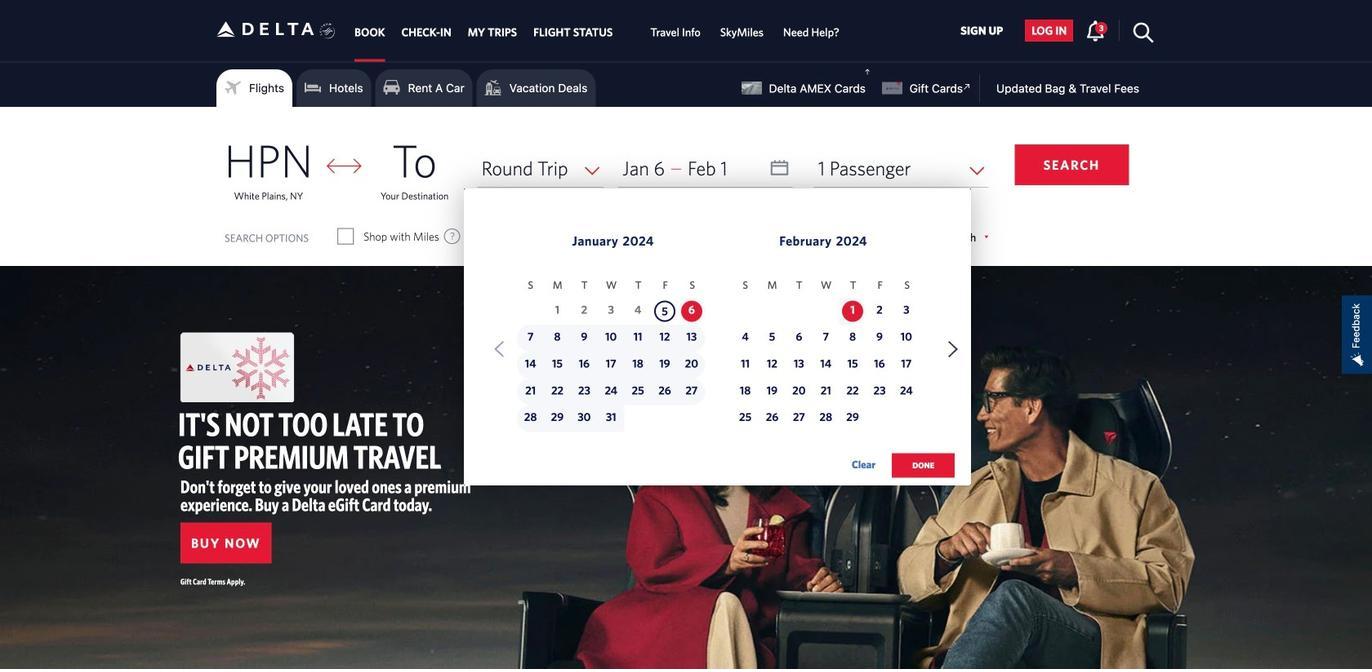 Task type: vqa. For each thing, say whether or not it's contained in the screenshot.
Advanced Search link
no



Task type: locate. For each thing, give the bounding box(es) containing it.
this link opens another site in a new window that may not follow the same accessibility policies as delta air lines. image
[[960, 79, 975, 95]]

tab list
[[346, 0, 849, 62]]

tab panel
[[0, 107, 1372, 495]]

None text field
[[618, 149, 793, 187]]

None field
[[477, 149, 604, 187], [814, 149, 989, 187], [477, 149, 604, 187], [814, 149, 989, 187]]

None checkbox
[[338, 229, 353, 245], [630, 229, 645, 245], [338, 229, 353, 245], [630, 229, 645, 245]]



Task type: describe. For each thing, give the bounding box(es) containing it.
calendar expanded, use arrow keys to select date application
[[464, 189, 971, 495]]

delta air lines image
[[216, 4, 314, 55]]

skyteam image
[[320, 6, 335, 57]]



